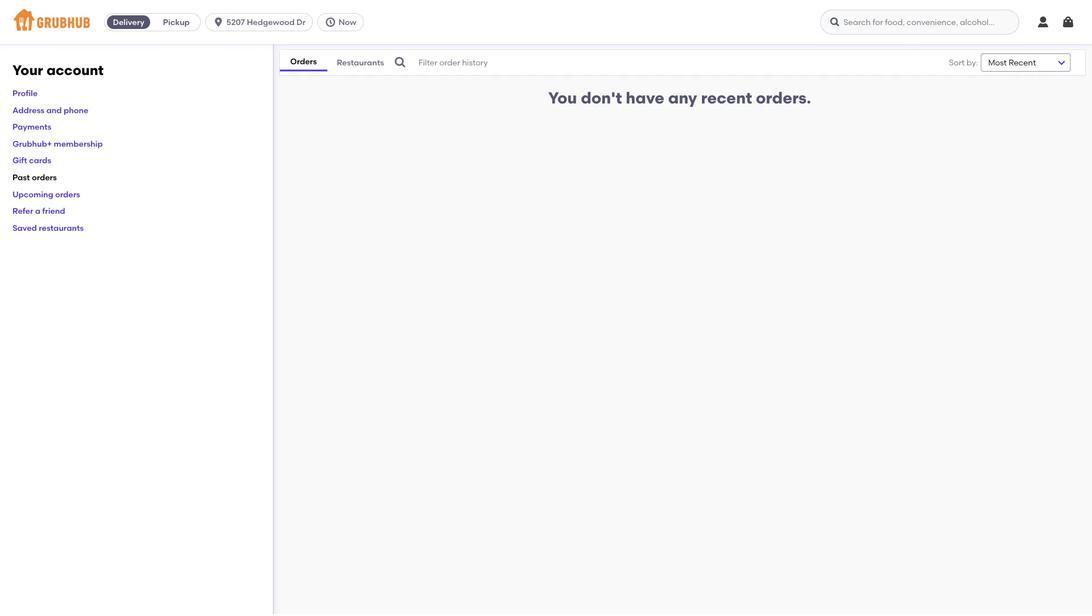 Task type: describe. For each thing, give the bounding box(es) containing it.
main navigation navigation
[[0, 0, 1093, 44]]

5207 hedgewood dr button
[[206, 13, 318, 31]]

orders button
[[280, 54, 327, 71]]

past orders link
[[13, 173, 57, 182]]

don't
[[581, 89, 622, 108]]

by:
[[967, 58, 979, 67]]

orders.
[[756, 89, 812, 108]]

you
[[549, 89, 577, 108]]

5207 hedgewood dr
[[227, 17, 306, 27]]

refer a friend link
[[13, 206, 65, 216]]

past orders
[[13, 173, 57, 182]]

Search for food, convenience, alcohol... search field
[[821, 10, 1020, 35]]

saved restaurants link
[[13, 223, 84, 233]]

payments
[[13, 122, 51, 132]]

Filter order history search field
[[394, 50, 915, 75]]

refer
[[13, 206, 33, 216]]

pickup button
[[153, 13, 200, 31]]

svg image for now
[[325, 17, 337, 28]]

address
[[13, 105, 44, 115]]

orders for past orders
[[32, 173, 57, 182]]

your
[[13, 62, 43, 79]]

refer a friend
[[13, 206, 65, 216]]

restaurants button
[[327, 55, 394, 70]]

membership
[[54, 139, 103, 149]]

orders
[[290, 57, 317, 66]]

payments link
[[13, 122, 51, 132]]

have
[[626, 89, 665, 108]]

restaurants
[[39, 223, 84, 233]]

saved restaurants
[[13, 223, 84, 233]]

cards
[[29, 156, 51, 165]]

5207
[[227, 17, 245, 27]]

friend
[[42, 206, 65, 216]]

orders for upcoming orders
[[55, 189, 80, 199]]

upcoming orders
[[13, 189, 80, 199]]

your account
[[13, 62, 104, 79]]



Task type: locate. For each thing, give the bounding box(es) containing it.
svg image
[[213, 17, 224, 28], [325, 17, 337, 28]]

recent
[[702, 89, 753, 108]]

profile
[[13, 88, 38, 98]]

svg image
[[1037, 15, 1051, 29], [1062, 15, 1076, 29], [830, 17, 841, 28], [394, 56, 408, 69]]

grubhub+ membership link
[[13, 139, 103, 149]]

svg image inside 5207 hedgewood dr button
[[213, 17, 224, 28]]

orders up friend
[[55, 189, 80, 199]]

now button
[[318, 13, 369, 31]]

0 vertical spatial orders
[[32, 173, 57, 182]]

upcoming
[[13, 189, 53, 199]]

svg image left 5207
[[213, 17, 224, 28]]

orders
[[32, 173, 57, 182], [55, 189, 80, 199]]

svg image left now
[[325, 17, 337, 28]]

grubhub+ membership
[[13, 139, 103, 149]]

phone
[[64, 105, 88, 115]]

upcoming orders link
[[13, 189, 80, 199]]

svg image inside now button
[[325, 17, 337, 28]]

hedgewood
[[247, 17, 295, 27]]

delivery
[[113, 17, 144, 27]]

any
[[669, 89, 698, 108]]

1 vertical spatial orders
[[55, 189, 80, 199]]

orders up the upcoming orders link
[[32, 173, 57, 182]]

profile link
[[13, 88, 38, 98]]

sort by:
[[950, 58, 979, 67]]

grubhub+
[[13, 139, 52, 149]]

gift cards link
[[13, 156, 51, 165]]

1 svg image from the left
[[213, 17, 224, 28]]

1 horizontal spatial svg image
[[325, 17, 337, 28]]

pickup
[[163, 17, 190, 27]]

sort
[[950, 58, 965, 67]]

address and phone link
[[13, 105, 88, 115]]

now
[[339, 17, 357, 27]]

and
[[46, 105, 62, 115]]

a
[[35, 206, 40, 216]]

0 horizontal spatial svg image
[[213, 17, 224, 28]]

account
[[46, 62, 104, 79]]

past
[[13, 173, 30, 182]]

gift
[[13, 156, 27, 165]]

gift cards
[[13, 156, 51, 165]]

delivery button
[[105, 13, 153, 31]]

you don't have any recent orders.
[[549, 89, 812, 108]]

address and phone
[[13, 105, 88, 115]]

dr
[[297, 17, 306, 27]]

saved
[[13, 223, 37, 233]]

svg image for 5207 hedgewood dr
[[213, 17, 224, 28]]

restaurants
[[337, 58, 384, 67]]

2 svg image from the left
[[325, 17, 337, 28]]



Task type: vqa. For each thing, say whether or not it's contained in the screenshot.
Pickup button
yes



